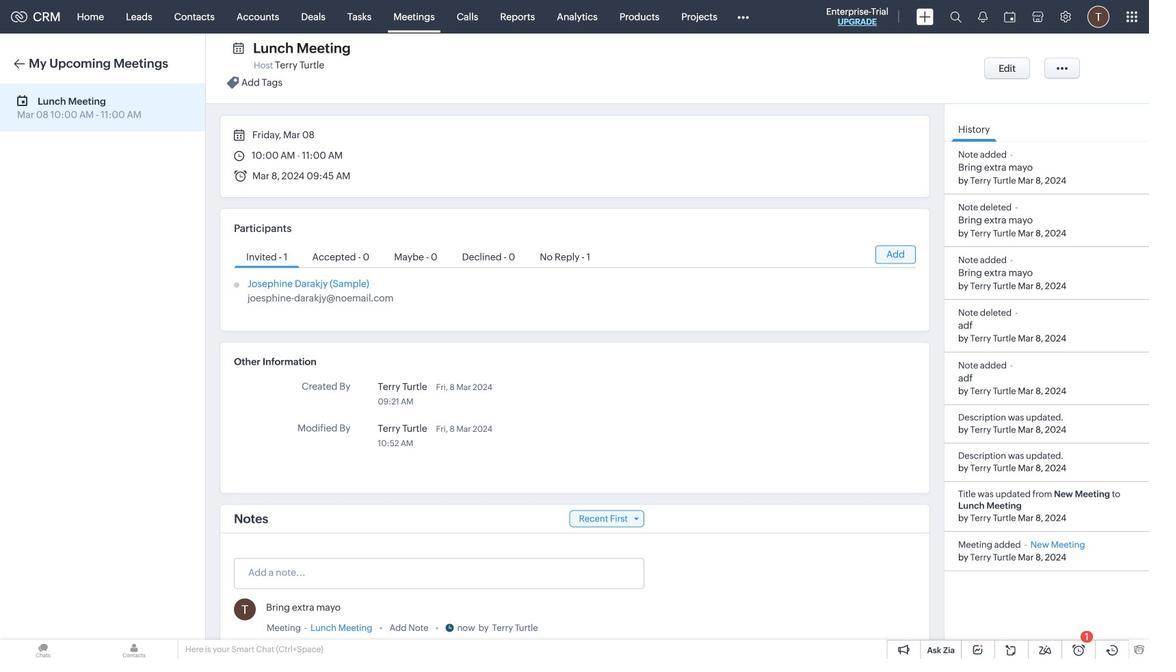 Task type: describe. For each thing, give the bounding box(es) containing it.
search element
[[943, 0, 971, 34]]

create menu element
[[909, 0, 943, 33]]

signals element
[[971, 0, 997, 34]]

profile image
[[1088, 6, 1110, 28]]

profile element
[[1080, 0, 1118, 33]]

create menu image
[[917, 9, 934, 25]]

chats image
[[0, 640, 86, 659]]

Add a note... field
[[235, 566, 643, 579]]

contacts image
[[91, 640, 177, 659]]



Task type: locate. For each thing, give the bounding box(es) containing it.
Other Modules field
[[729, 6, 758, 28]]

None button
[[985, 57, 1031, 79]]

calendar image
[[1005, 11, 1016, 22]]

logo image
[[11, 11, 27, 22]]

signals image
[[979, 11, 988, 23]]

search image
[[951, 11, 962, 23]]



Task type: vqa. For each thing, say whether or not it's contained in the screenshot.
row group
no



